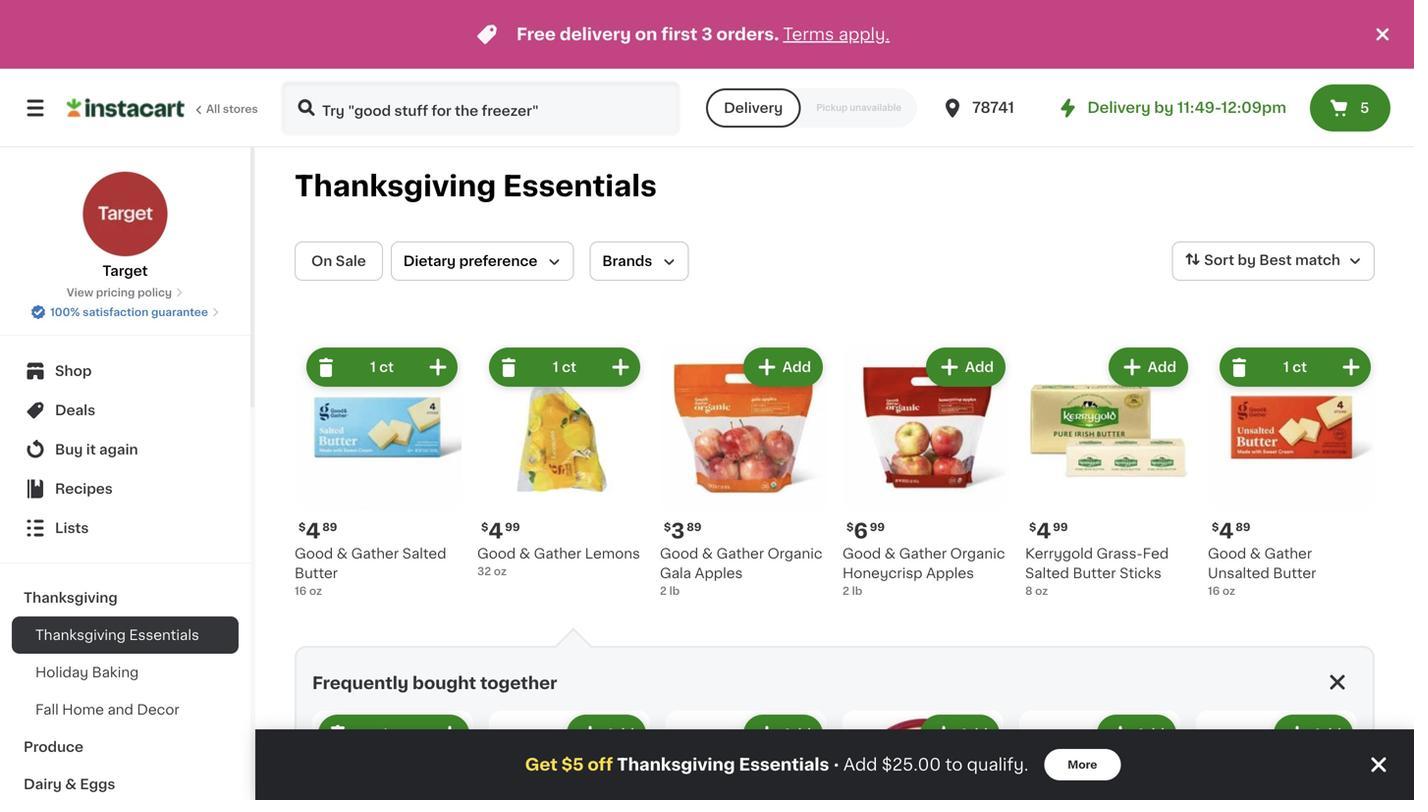 Task type: describe. For each thing, give the bounding box(es) containing it.
frequently bought together section
[[295, 628, 1376, 801]]

increment quantity of good & gather salted butter image
[[426, 356, 450, 379]]

produce link
[[12, 729, 239, 766]]

product group containing 3
[[660, 344, 827, 599]]

delivery for delivery by 11:49-12:09pm
[[1088, 101, 1151, 115]]

butter for good & gather unsalted butter
[[1274, 567, 1317, 581]]

1 for salted
[[370, 361, 376, 374]]

product group containing 6
[[843, 344, 1010, 599]]

and
[[108, 704, 133, 717]]

gather for good & gather unsalted butter
[[1265, 547, 1313, 561]]

$ 6 99
[[847, 521, 885, 542]]

increment quantity of good & gather unsalted butter image
[[1340, 356, 1364, 379]]

good for good & gather organic gala apples
[[660, 547, 699, 561]]

thanksgiving essentials link
[[12, 617, 239, 654]]

dairy & eggs
[[24, 778, 115, 792]]

organic for 6
[[951, 547, 1006, 561]]

$ for kerrygold grass-fed salted butter sticks
[[1030, 522, 1037, 533]]

view
[[67, 287, 93, 298]]

fall home and decor
[[35, 704, 179, 717]]

oz inside 'kerrygold grass-fed salted butter sticks 8 oz'
[[1036, 586, 1049, 597]]

ct for salted
[[380, 361, 394, 374]]

more
[[1068, 760, 1098, 771]]

delivery by 11:49-12:09pm link
[[1057, 96, 1287, 120]]

view pricing policy link
[[67, 285, 184, 301]]

1 vertical spatial essentials
[[129, 629, 199, 643]]

100%
[[50, 307, 80, 318]]

off
[[588, 757, 613, 774]]

orders.
[[717, 26, 780, 43]]

lists
[[55, 522, 89, 535]]

99 for good & gather lemons
[[505, 522, 520, 533]]

gala
[[660, 567, 692, 581]]

frequently
[[312, 676, 409, 692]]

1 ct for lemons
[[553, 361, 577, 374]]

1 horizontal spatial essentials
[[503, 172, 657, 200]]

all stores link
[[67, 81, 259, 136]]

1 ct for salted
[[370, 361, 394, 374]]

essentials inside treatment tracker modal dialog
[[739, 757, 830, 774]]

thanksgiving inside thanksgiving essentials link
[[35, 629, 126, 643]]

89 for good & gather organic gala apples
[[687, 522, 702, 533]]

first
[[662, 26, 698, 43]]

get $5 off thanksgiving essentials • add $25.00 to qualify.
[[525, 757, 1029, 774]]

recipes link
[[12, 470, 239, 509]]

32
[[478, 566, 491, 577]]

Search field
[[283, 83, 679, 134]]

thanksgiving inside thanksgiving link
[[24, 592, 118, 605]]

$25.00
[[882, 757, 942, 774]]

1 for unsalted
[[1284, 361, 1290, 374]]

4 for good & gather salted butter
[[306, 521, 321, 542]]

remove good & gather unsalted butter image
[[1228, 356, 1252, 379]]

good & gather lemons 32 oz
[[478, 547, 641, 577]]

78741
[[973, 101, 1015, 115]]

lists link
[[12, 509, 239, 548]]

thanksgiving inside treatment tracker modal dialog
[[617, 757, 736, 774]]

get
[[525, 757, 558, 774]]

delivery
[[560, 26, 631, 43]]

99 for kerrygold grass-fed salted butter sticks
[[1054, 522, 1069, 533]]

match
[[1296, 254, 1341, 267]]

free delivery on first 3 orders. terms apply.
[[517, 26, 890, 43]]

policy
[[138, 287, 172, 298]]

thanksgiving essentials main content
[[255, 147, 1415, 801]]

deals
[[55, 404, 95, 418]]

grass-
[[1097, 547, 1143, 561]]

& for good & gather lemons
[[520, 547, 531, 561]]

best match
[[1260, 254, 1341, 267]]

bought
[[413, 676, 477, 692]]

delivery by 11:49-12:09pm
[[1088, 101, 1287, 115]]

& for good & gather salted butter
[[337, 547, 348, 561]]

16 for good & gather unsalted butter
[[1209, 586, 1221, 597]]

oz inside good & gather unsalted butter 16 oz
[[1223, 586, 1236, 597]]

pricing
[[96, 287, 135, 298]]

•
[[834, 757, 840, 773]]

baking
[[92, 666, 139, 680]]

brands
[[603, 254, 653, 268]]

sort by
[[1205, 254, 1257, 267]]

target link
[[82, 171, 169, 281]]

lb for 3
[[670, 586, 680, 597]]

target
[[103, 264, 148, 278]]

$ for good & gather organic honeycrisp apples
[[847, 522, 854, 533]]

5
[[1361, 101, 1370, 115]]

good & gather organic gala apples 2 lb
[[660, 547, 823, 597]]

satisfaction
[[83, 307, 149, 318]]

product group containing 1 ct
[[312, 711, 474, 801]]

holiday baking link
[[12, 654, 239, 692]]

oz inside good & gather lemons 32 oz
[[494, 566, 507, 577]]

16 for good & gather salted butter
[[295, 586, 307, 597]]

ct for unsalted
[[1293, 361, 1308, 374]]

6
[[854, 521, 868, 542]]

frequently bought together
[[312, 676, 558, 692]]

ct inside frequently bought together section
[[391, 728, 406, 742]]

good for good & gather salted butter
[[295, 547, 333, 561]]

$ 3 89
[[664, 521, 702, 542]]

gather for good & gather organic gala apples
[[717, 547, 765, 561]]

salted for good & gather salted butter
[[403, 547, 447, 561]]

$ 4 99 for good
[[481, 521, 520, 542]]

89 for good & gather unsalted butter
[[1236, 522, 1251, 533]]

fall home and decor link
[[12, 692, 239, 729]]

it
[[86, 443, 96, 457]]

apply.
[[839, 26, 890, 43]]

increment quantity of good & gather lemons image
[[609, 356, 633, 379]]

target logo image
[[82, 171, 169, 257]]

buy
[[55, 443, 83, 457]]

more button
[[1045, 750, 1122, 781]]

unsalted
[[1209, 567, 1270, 581]]

butter for kerrygold grass-fed salted butter sticks
[[1073, 567, 1117, 581]]

best
[[1260, 254, 1293, 267]]

buy it again link
[[12, 430, 239, 470]]

fed
[[1143, 547, 1169, 561]]

good for good & gather unsalted butter
[[1209, 547, 1247, 561]]

remove good & gather lemons image
[[497, 356, 521, 379]]

delivery button
[[707, 88, 801, 128]]

dietary preference
[[404, 254, 538, 268]]

& for good & gather unsalted butter
[[1251, 547, 1262, 561]]

to
[[946, 757, 963, 774]]

home
[[62, 704, 104, 717]]

$ for good & gather salted butter
[[299, 522, 306, 533]]

Best match Sort by field
[[1172, 242, 1376, 281]]

by for delivery
[[1155, 101, 1174, 115]]

100% satisfaction guarantee
[[50, 307, 208, 318]]

kerrygold grass-fed salted butter sticks 8 oz
[[1026, 547, 1169, 597]]

1 for lemons
[[553, 361, 559, 374]]

treatment tracker modal dialog
[[255, 730, 1415, 801]]



Task type: vqa. For each thing, say whether or not it's contained in the screenshot.
16 many
no



Task type: locate. For each thing, give the bounding box(es) containing it.
89 up good & gather salted butter 16 oz
[[323, 522, 337, 533]]

2 89 from the left
[[687, 522, 702, 533]]

2 for 6
[[843, 586, 850, 597]]

99 for good & gather organic honeycrisp apples
[[870, 522, 885, 533]]

gather for good & gather lemons
[[534, 547, 582, 561]]

3 good from the left
[[660, 547, 699, 561]]

shop link
[[12, 352, 239, 391]]

& inside good & gather organic gala apples 2 lb
[[702, 547, 713, 561]]

4 up 32
[[489, 521, 503, 542]]

0 horizontal spatial 89
[[323, 522, 337, 533]]

on
[[635, 26, 658, 43]]

2 $ from the left
[[481, 522, 489, 533]]

$ up honeycrisp
[[847, 522, 854, 533]]

1 vertical spatial thanksgiving essentials
[[35, 629, 199, 643]]

2 lb from the left
[[852, 586, 863, 597]]

sort
[[1205, 254, 1235, 267]]

2 inside good & gather organic gala apples 2 lb
[[660, 586, 667, 597]]

89 inside the "$ 3 89"
[[687, 522, 702, 533]]

1 2 from the left
[[660, 586, 667, 597]]

butter inside 'kerrygold grass-fed salted butter sticks 8 oz'
[[1073, 567, 1117, 581]]

$ inside $ 6 99
[[847, 522, 854, 533]]

$5
[[562, 757, 584, 774]]

ct left increment quantity of good & gather grade a cage-free large eggs icon
[[391, 728, 406, 742]]

good inside good & gather organic honeycrisp apples 2 lb
[[843, 547, 882, 561]]

1 horizontal spatial apples
[[927, 567, 975, 581]]

3 89 from the left
[[1236, 522, 1251, 533]]

qualify.
[[968, 757, 1029, 774]]

5 gather from the left
[[1265, 547, 1313, 561]]

3 up gala
[[671, 521, 685, 542]]

& for good & gather organic honeycrisp apples
[[885, 547, 896, 561]]

1 right remove good & gather lemons icon
[[553, 361, 559, 374]]

apples inside good & gather organic gala apples 2 lb
[[695, 567, 743, 581]]

5 $ from the left
[[1030, 522, 1037, 533]]

thanksgiving
[[295, 172, 497, 200], [24, 592, 118, 605], [35, 629, 126, 643], [617, 757, 736, 774]]

add
[[783, 361, 812, 374], [966, 361, 994, 374], [1148, 361, 1177, 374], [606, 728, 635, 742], [783, 728, 812, 742], [960, 728, 988, 742], [1137, 728, 1165, 742], [1313, 728, 1342, 742], [844, 757, 878, 774]]

lb inside good & gather organic gala apples 2 lb
[[670, 586, 680, 597]]

4 $ from the left
[[847, 522, 854, 533]]

stores
[[223, 104, 258, 114]]

1 horizontal spatial by
[[1238, 254, 1257, 267]]

2 inside good & gather organic honeycrisp apples 2 lb
[[843, 586, 850, 597]]

1 horizontal spatial $ 4 99
[[1030, 521, 1069, 542]]

4 gather from the left
[[900, 547, 947, 561]]

thanksgiving up dietary at the top left
[[295, 172, 497, 200]]

0 horizontal spatial butter
[[295, 567, 338, 581]]

by
[[1155, 101, 1174, 115], [1238, 254, 1257, 267]]

gather for good & gather organic honeycrisp apples
[[900, 547, 947, 561]]

0 vertical spatial 3
[[702, 26, 713, 43]]

good inside good & gather salted butter 16 oz
[[295, 547, 333, 561]]

thanksgiving essentials inside thanksgiving essentials link
[[35, 629, 199, 643]]

2 for 3
[[660, 586, 667, 597]]

6 $ from the left
[[1212, 522, 1220, 533]]

0 horizontal spatial thanksgiving essentials
[[35, 629, 199, 643]]

delivery inside delivery by 11:49-12:09pm link
[[1088, 101, 1151, 115]]

0 horizontal spatial $ 4 99
[[481, 521, 520, 542]]

3 right the first
[[702, 26, 713, 43]]

instacart logo image
[[67, 96, 185, 120]]

1 $ 4 89 from the left
[[299, 521, 337, 542]]

1 $ from the left
[[299, 522, 306, 533]]

2
[[660, 586, 667, 597], [843, 586, 850, 597]]

good & gather salted butter 16 oz
[[295, 547, 447, 597]]

oz
[[494, 566, 507, 577], [309, 586, 322, 597], [1036, 586, 1049, 597], [1223, 586, 1236, 597]]

oz inside good & gather salted butter 16 oz
[[309, 586, 322, 597]]

2 horizontal spatial butter
[[1274, 567, 1317, 581]]

all
[[206, 104, 220, 114]]

brands button
[[590, 242, 689, 281]]

good & gather unsalted butter 16 oz
[[1209, 547, 1317, 597]]

on
[[311, 254, 332, 268]]

100% satisfaction guarantee button
[[31, 301, 220, 320]]

89
[[323, 522, 337, 533], [687, 522, 702, 533], [1236, 522, 1251, 533]]

99
[[505, 522, 520, 533], [870, 522, 885, 533], [1054, 522, 1069, 533]]

2 down gala
[[660, 586, 667, 597]]

limited time offer region
[[0, 0, 1372, 69]]

1 good from the left
[[295, 547, 333, 561]]

$ 4 99
[[481, 521, 520, 542], [1030, 521, 1069, 542]]

ct left increment quantity of good & gather salted butter image
[[380, 361, 394, 374]]

89 up unsalted
[[1236, 522, 1251, 533]]

0 horizontal spatial lb
[[670, 586, 680, 597]]

sticks
[[1120, 567, 1162, 581]]

good inside good & gather lemons 32 oz
[[478, 547, 516, 561]]

2 butter from the left
[[1073, 567, 1117, 581]]

buy it again
[[55, 443, 138, 457]]

$ 4 89 for good & gather salted butter
[[299, 521, 337, 542]]

1 right remove good & gather grade a cage-free large eggs image
[[382, 728, 388, 742]]

1 99 from the left
[[505, 522, 520, 533]]

essentials down thanksgiving link
[[129, 629, 199, 643]]

$ 4 89 up good & gather salted butter 16 oz
[[299, 521, 337, 542]]

1 vertical spatial 3
[[671, 521, 685, 542]]

99 right "6"
[[870, 522, 885, 533]]

preference
[[459, 254, 538, 268]]

99 up good & gather lemons 32 oz
[[505, 522, 520, 533]]

by for sort
[[1238, 254, 1257, 267]]

1 horizontal spatial 89
[[687, 522, 702, 533]]

honeycrisp
[[843, 567, 923, 581]]

3 $ from the left
[[664, 522, 671, 533]]

organic
[[768, 547, 823, 561], [951, 547, 1006, 561]]

0 horizontal spatial 99
[[505, 522, 520, 533]]

produce
[[24, 741, 83, 755]]

1 horizontal spatial salted
[[1026, 567, 1070, 581]]

0 horizontal spatial organic
[[768, 547, 823, 561]]

1 ct left the 'increment quantity of good & gather unsalted butter' icon
[[1284, 361, 1308, 374]]

by right sort
[[1238, 254, 1257, 267]]

delivery
[[1088, 101, 1151, 115], [724, 101, 783, 115]]

salted inside 'kerrygold grass-fed salted butter sticks 8 oz'
[[1026, 567, 1070, 581]]

& inside good & gather organic honeycrisp apples 2 lb
[[885, 547, 896, 561]]

1 right remove good & gather salted butter "icon"
[[370, 361, 376, 374]]

2 organic from the left
[[951, 547, 1006, 561]]

89 up gala
[[687, 522, 702, 533]]

0 vertical spatial by
[[1155, 101, 1174, 115]]

1 horizontal spatial butter
[[1073, 567, 1117, 581]]

view pricing policy
[[67, 287, 172, 298]]

16 inside good & gather salted butter 16 oz
[[295, 586, 307, 597]]

3 99 from the left
[[1054, 522, 1069, 533]]

butter
[[295, 567, 338, 581], [1073, 567, 1117, 581], [1274, 567, 1317, 581]]

5 button
[[1311, 85, 1391, 132]]

1 ct inside product 'group'
[[382, 728, 406, 742]]

$ for good & gather unsalted butter
[[1212, 522, 1220, 533]]

by inside field
[[1238, 254, 1257, 267]]

1 horizontal spatial 2
[[843, 586, 850, 597]]

on sale
[[311, 254, 366, 268]]

2 gather from the left
[[534, 547, 582, 561]]

0 vertical spatial thanksgiving essentials
[[295, 172, 657, 200]]

89 for good & gather salted butter
[[323, 522, 337, 533]]

$ up gala
[[664, 522, 671, 533]]

service type group
[[707, 88, 918, 128]]

2 vertical spatial essentials
[[739, 757, 830, 774]]

5 good from the left
[[1209, 547, 1247, 561]]

2 $ 4 89 from the left
[[1212, 521, 1251, 542]]

decor
[[137, 704, 179, 717]]

increment quantity of good & gather grade a cage-free large eggs image
[[438, 723, 462, 747]]

lb for 6
[[852, 586, 863, 597]]

butter inside good & gather unsalted butter 16 oz
[[1274, 567, 1317, 581]]

4 up good & gather salted butter 16 oz
[[306, 521, 321, 542]]

& inside good & gather lemons 32 oz
[[520, 547, 531, 561]]

16 inside good & gather unsalted butter 16 oz
[[1209, 586, 1221, 597]]

2 good from the left
[[478, 547, 516, 561]]

apples inside good & gather organic honeycrisp apples 2 lb
[[927, 567, 975, 581]]

dietary
[[404, 254, 456, 268]]

2 horizontal spatial essentials
[[739, 757, 830, 774]]

1 gather from the left
[[351, 547, 399, 561]]

$ 4 99 for kerrygold
[[1030, 521, 1069, 542]]

2 $ 4 99 from the left
[[1030, 521, 1069, 542]]

thanksgiving up 'holiday baking' on the bottom of the page
[[35, 629, 126, 643]]

3 inside the limited time offer region
[[702, 26, 713, 43]]

delivery left 11:49-
[[1088, 101, 1151, 115]]

eggs
[[80, 778, 115, 792]]

1 lb from the left
[[670, 586, 680, 597]]

lb down honeycrisp
[[852, 586, 863, 597]]

99 up kerrygold
[[1054, 522, 1069, 533]]

0 horizontal spatial 16
[[295, 586, 307, 597]]

4
[[306, 521, 321, 542], [489, 521, 503, 542], [1037, 521, 1052, 542], [1220, 521, 1234, 542]]

essentials
[[503, 172, 657, 200], [129, 629, 199, 643], [739, 757, 830, 774]]

together
[[480, 676, 558, 692]]

remove good & gather grade a cage-free large eggs image
[[326, 723, 350, 747]]

0 horizontal spatial delivery
[[724, 101, 783, 115]]

2 99 from the left
[[870, 522, 885, 533]]

gather inside good & gather lemons 32 oz
[[534, 547, 582, 561]]

apples right honeycrisp
[[927, 567, 975, 581]]

$ up 32
[[481, 522, 489, 533]]

gather inside good & gather unsalted butter 16 oz
[[1265, 547, 1313, 561]]

dairy
[[24, 778, 62, 792]]

dairy & eggs link
[[12, 766, 239, 801]]

$ 4 89 up unsalted
[[1212, 521, 1251, 542]]

good & gather organic honeycrisp apples 2 lb
[[843, 547, 1006, 597]]

3 4 from the left
[[1037, 521, 1052, 542]]

2 down honeycrisp
[[843, 586, 850, 597]]

0 horizontal spatial apples
[[695, 567, 743, 581]]

$ 4 99 up kerrygold
[[1030, 521, 1069, 542]]

gather
[[351, 547, 399, 561], [534, 547, 582, 561], [717, 547, 765, 561], [900, 547, 947, 561], [1265, 547, 1313, 561]]

1 horizontal spatial $ 4 89
[[1212, 521, 1251, 542]]

$ for good & gather organic gala apples
[[664, 522, 671, 533]]

product group
[[295, 344, 462, 599], [478, 344, 645, 580], [660, 344, 827, 599], [843, 344, 1010, 599], [1026, 344, 1193, 599], [1209, 344, 1376, 599], [312, 711, 474, 801], [489, 711, 650, 801], [666, 711, 827, 801], [843, 711, 1004, 801], [1020, 711, 1181, 801], [1197, 711, 1358, 801]]

apples right gala
[[695, 567, 743, 581]]

1 horizontal spatial 99
[[870, 522, 885, 533]]

0 horizontal spatial by
[[1155, 101, 1174, 115]]

1 apples from the left
[[695, 567, 743, 581]]

1 vertical spatial by
[[1238, 254, 1257, 267]]

2 2 from the left
[[843, 586, 850, 597]]

2 apples from the left
[[927, 567, 975, 581]]

1 ct right remove good & gather grade a cage-free large eggs image
[[382, 728, 406, 742]]

thanksgiving essentials up dietary preference
[[295, 172, 657, 200]]

butter for good & gather salted butter
[[295, 567, 338, 581]]

apples for 6
[[927, 567, 975, 581]]

$ up unsalted
[[1212, 522, 1220, 533]]

thanksgiving link
[[12, 580, 239, 617]]

1 16 from the left
[[295, 586, 307, 597]]

1 right remove good & gather unsalted butter 'icon'
[[1284, 361, 1290, 374]]

apples
[[695, 567, 743, 581], [927, 567, 975, 581]]

4 for kerrygold grass-fed salted butter sticks
[[1037, 521, 1052, 542]]

good for good & gather lemons
[[478, 547, 516, 561]]

add inside treatment tracker modal dialog
[[844, 757, 878, 774]]

1 $ 4 99 from the left
[[481, 521, 520, 542]]

holiday
[[35, 666, 88, 680]]

1 vertical spatial salted
[[1026, 567, 1070, 581]]

1 inside product 'group'
[[382, 728, 388, 742]]

1 butter from the left
[[295, 567, 338, 581]]

3 butter from the left
[[1274, 567, 1317, 581]]

good inside good & gather unsalted butter 16 oz
[[1209, 547, 1247, 561]]

3
[[702, 26, 713, 43], [671, 521, 685, 542]]

ct left increment quantity of good & gather lemons icon
[[562, 361, 577, 374]]

again
[[99, 443, 138, 457]]

0 vertical spatial salted
[[403, 547, 447, 561]]

apples for 3
[[695, 567, 743, 581]]

ct left the 'increment quantity of good & gather unsalted butter' icon
[[1293, 361, 1308, 374]]

salted for kerrygold grass-fed salted butter sticks
[[1026, 567, 1070, 581]]

delivery inside delivery button
[[724, 101, 783, 115]]

$ 4 89 for good & gather unsalted butter
[[1212, 521, 1251, 542]]

essentials left the •
[[739, 757, 830, 774]]

2 4 from the left
[[489, 521, 503, 542]]

shop
[[55, 365, 92, 378]]

1 4 from the left
[[306, 521, 321, 542]]

4 up unsalted
[[1220, 521, 1234, 542]]

$
[[299, 522, 306, 533], [481, 522, 489, 533], [664, 522, 671, 533], [847, 522, 854, 533], [1030, 522, 1037, 533], [1212, 522, 1220, 533]]

ct
[[380, 361, 394, 374], [562, 361, 577, 374], [1293, 361, 1308, 374], [391, 728, 406, 742]]

dietary preference button
[[391, 242, 574, 281]]

1
[[370, 361, 376, 374], [553, 361, 559, 374], [1284, 361, 1290, 374], [382, 728, 388, 742]]

& inside good & gather unsalted butter 16 oz
[[1251, 547, 1262, 561]]

& inside good & gather salted butter 16 oz
[[337, 547, 348, 561]]

0 horizontal spatial $ 4 89
[[299, 521, 337, 542]]

4 up kerrygold
[[1037, 521, 1052, 542]]

salted inside good & gather salted butter 16 oz
[[403, 547, 447, 561]]

1 organic from the left
[[768, 547, 823, 561]]

$ inside the "$ 3 89"
[[664, 522, 671, 533]]

all stores
[[206, 104, 258, 114]]

$ up kerrygold
[[1030, 522, 1037, 533]]

4 for good & gather unsalted butter
[[1220, 521, 1234, 542]]

remove good & gather salted butter image
[[314, 356, 338, 379]]

free
[[517, 26, 556, 43]]

12:09pm
[[1222, 101, 1287, 115]]

1 ct right remove good & gather salted butter "icon"
[[370, 361, 394, 374]]

& for good & gather organic gala apples
[[702, 547, 713, 561]]

recipes
[[55, 482, 113, 496]]

gather for good & gather salted butter
[[351, 547, 399, 561]]

1 horizontal spatial lb
[[852, 586, 863, 597]]

gather inside good & gather organic honeycrisp apples 2 lb
[[900, 547, 947, 561]]

2 horizontal spatial 99
[[1054, 522, 1069, 533]]

lb down gala
[[670, 586, 680, 597]]

delivery for delivery
[[724, 101, 783, 115]]

thanksgiving up thanksgiving essentials link at the left
[[24, 592, 118, 605]]

lb
[[670, 586, 680, 597], [852, 586, 863, 597]]

0 horizontal spatial 2
[[660, 586, 667, 597]]

4 4 from the left
[[1220, 521, 1234, 542]]

0 vertical spatial essentials
[[503, 172, 657, 200]]

4 for good & gather lemons
[[489, 521, 503, 542]]

thanksgiving essentials up baking
[[35, 629, 199, 643]]

0 horizontal spatial essentials
[[129, 629, 199, 643]]

guarantee
[[151, 307, 208, 318]]

salted
[[403, 547, 447, 561], [1026, 567, 1070, 581]]

1 horizontal spatial 16
[[1209, 586, 1221, 597]]

$ 4 99 up 32
[[481, 521, 520, 542]]

thanksgiving essentials
[[295, 172, 657, 200], [35, 629, 199, 643]]

by left 11:49-
[[1155, 101, 1174, 115]]

3 gather from the left
[[717, 547, 765, 561]]

4 good from the left
[[843, 547, 882, 561]]

$ up good & gather salted butter 16 oz
[[299, 522, 306, 533]]

terms apply. link
[[783, 26, 890, 43]]

terms
[[783, 26, 835, 43]]

1 ct for unsalted
[[1284, 361, 1308, 374]]

1 89 from the left
[[323, 522, 337, 533]]

ct for lemons
[[562, 361, 577, 374]]

deals link
[[12, 391, 239, 430]]

gather inside good & gather salted butter 16 oz
[[351, 547, 399, 561]]

None search field
[[281, 81, 681, 136]]

good for good & gather organic honeycrisp apples
[[843, 547, 882, 561]]

16
[[295, 586, 307, 597], [1209, 586, 1221, 597]]

butter inside good & gather salted butter 16 oz
[[295, 567, 338, 581]]

3 inside product 'group'
[[671, 521, 685, 542]]

holiday baking
[[35, 666, 139, 680]]

8
[[1026, 586, 1033, 597]]

11:49-
[[1178, 101, 1222, 115]]

1 horizontal spatial 3
[[702, 26, 713, 43]]

thanksgiving essentials inside main content
[[295, 172, 657, 200]]

1 ct right remove good & gather lemons icon
[[553, 361, 577, 374]]

2 horizontal spatial 89
[[1236, 522, 1251, 533]]

gather inside good & gather organic gala apples 2 lb
[[717, 547, 765, 561]]

organic inside good & gather organic gala apples 2 lb
[[768, 547, 823, 561]]

good inside good & gather organic gala apples 2 lb
[[660, 547, 699, 561]]

kerrygold
[[1026, 547, 1094, 561]]

99 inside $ 6 99
[[870, 522, 885, 533]]

1 horizontal spatial organic
[[951, 547, 1006, 561]]

0 horizontal spatial 3
[[671, 521, 685, 542]]

fall
[[35, 704, 59, 717]]

1 horizontal spatial delivery
[[1088, 101, 1151, 115]]

1 horizontal spatial thanksgiving essentials
[[295, 172, 657, 200]]

organic inside good & gather organic honeycrisp apples 2 lb
[[951, 547, 1006, 561]]

2 16 from the left
[[1209, 586, 1221, 597]]

0 horizontal spatial salted
[[403, 547, 447, 561]]

lb inside good & gather organic honeycrisp apples 2 lb
[[852, 586, 863, 597]]

thanksgiving right "off"
[[617, 757, 736, 774]]

delivery down orders.
[[724, 101, 783, 115]]

organic for 3
[[768, 547, 823, 561]]

78741 button
[[941, 81, 1059, 136]]

$ for good & gather lemons
[[481, 522, 489, 533]]

essentials up brands on the left
[[503, 172, 657, 200]]

&
[[337, 547, 348, 561], [520, 547, 531, 561], [702, 547, 713, 561], [885, 547, 896, 561], [1251, 547, 1262, 561], [65, 778, 77, 792]]



